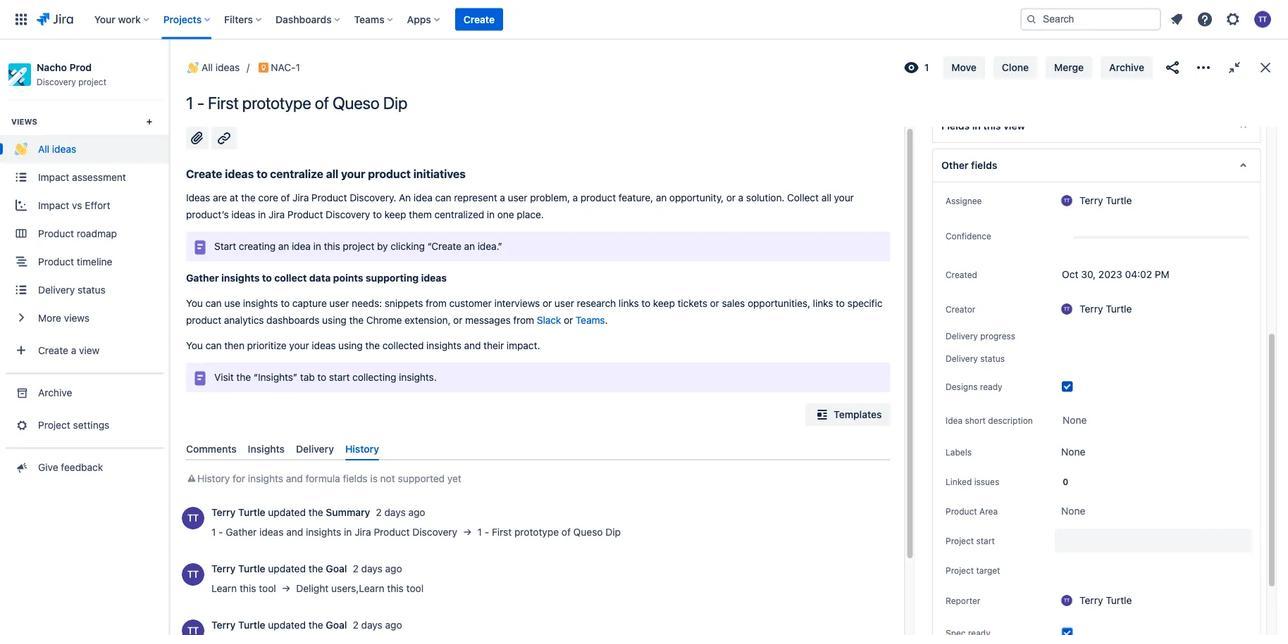 Task type: describe. For each thing, give the bounding box(es) containing it.
keep inside you can use insights to capture user needs: snippets from customer interviews or user research links to keep tickets or sales opportunities, links to specific product analytics dashboards using the chrome extension, or messages from
[[653, 298, 675, 309]]

delivery status button
[[941, 350, 1009, 367]]

the down delight
[[309, 620, 323, 632]]

1 vertical spatial jira
[[269, 209, 285, 221]]

in down summary
[[344, 527, 352, 539]]

project for project target
[[946, 566, 974, 576]]

0 horizontal spatial start
[[329, 372, 350, 383]]

days for -
[[384, 507, 406, 519]]

in inside fields in this view element
[[972, 120, 980, 132]]

1 vertical spatial teams
[[576, 315, 605, 326]]

to left the collect
[[262, 272, 272, 284]]

ideas right :wave: image
[[216, 62, 240, 73]]

impact for impact vs effort
[[38, 199, 69, 211]]

ideas up at
[[225, 167, 254, 181]]

ideas are at the core of jira product discovery. an idea can represent a user problem, a product feature, an opportunity, or a solution. collect all your product's ideas in jira product discovery to keep them centralized in one place.
[[186, 192, 857, 221]]

an
[[399, 192, 411, 204]]

1 horizontal spatial project
[[343, 241, 374, 252]]

nac-1
[[271, 62, 300, 73]]

delivery status inside group
[[38, 284, 106, 296]]

labels
[[946, 448, 972, 457]]

product down not at the left bottom of the page
[[374, 527, 410, 539]]

project settings button
[[0, 411, 169, 439]]

0 vertical spatial your
[[341, 167, 365, 181]]

insights inside you can use insights to capture user needs: snippets from customer interviews or user research links to keep tickets or sales opportunities, links to specific product analytics dashboards using the chrome extension, or messages from
[[243, 298, 278, 309]]

1 vertical spatial from
[[513, 315, 534, 326]]

delivery status inside popup button
[[946, 354, 1005, 364]]

keep inside ideas are at the core of jira product discovery. an idea can represent a user problem, a product feature, an opportunity, or a solution. collect all your product's ideas in jira product discovery to keep them centralized in one place.
[[384, 209, 406, 221]]

1 horizontal spatial prototype
[[515, 527, 559, 539]]

1 vertical spatial and
[[286, 473, 303, 485]]

insights down terry turtle updated the summary 2 days ago
[[306, 527, 341, 539]]

2 horizontal spatial jira
[[355, 527, 371, 539]]

:wave: image
[[187, 62, 199, 73]]

2 terry turtle updated the goal 2 days ago from the top
[[211, 620, 402, 632]]

project target button
[[941, 562, 1004, 579]]

insights down extension,
[[427, 340, 462, 352]]

product roadmap
[[38, 228, 117, 239]]

discovery inside nacho prod discovery project
[[37, 77, 76, 87]]

can for ideas
[[205, 340, 222, 352]]

are
[[213, 192, 227, 204]]

settings
[[73, 419, 109, 431]]

other
[[941, 160, 968, 171]]

work
[[118, 13, 141, 25]]

use
[[224, 298, 240, 309]]

link issue image
[[216, 130, 233, 147]]

close image
[[1257, 59, 1274, 76]]

or up slack on the left
[[543, 298, 552, 309]]

the inside you can use insights to capture user needs: snippets from customer interviews or user research links to keep tickets or sales opportunities, links to specific product analytics dashboards using the chrome extension, or messages from
[[349, 315, 364, 326]]

0 vertical spatial view
[[1003, 120, 1025, 132]]

1 terry turtle updated the goal 2 days ago from the top
[[211, 564, 402, 575]]

2 terry turtle image from the top
[[1061, 596, 1072, 607]]

initiatives
[[413, 167, 466, 181]]

0 horizontal spatial fields
[[343, 473, 368, 485]]

templates button
[[806, 404, 891, 426]]

this right the learn
[[240, 583, 256, 595]]

fields inside other fields element
[[971, 160, 997, 171]]

fields
[[941, 120, 969, 132]]

for
[[233, 473, 245, 485]]

status inside popup button
[[980, 354, 1005, 364]]

2 vertical spatial days
[[361, 620, 383, 632]]

2 for 1
[[376, 507, 382, 519]]

merge
[[1054, 62, 1084, 73]]

the right visit
[[236, 372, 251, 383]]

views
[[11, 117, 37, 126]]

oct
[[1062, 269, 1078, 281]]

create a view
[[38, 345, 100, 356]]

ago for delight users,learn this tool
[[385, 564, 402, 575]]

tab
[[300, 372, 315, 383]]

to left 'tickets'
[[642, 298, 651, 309]]

collect
[[274, 272, 307, 284]]

or down customer
[[453, 315, 463, 326]]

the inside ideas are at the core of jira product discovery. an idea can represent a user problem, a product feature, an opportunity, or a solution. collect all your product's ideas in jira product discovery to keep them centralized in one place.
[[241, 192, 256, 204]]

give feedback button
[[0, 454, 169, 482]]

1 terry turtle image from the top
[[1061, 195, 1072, 207]]

to up dashboards
[[281, 298, 290, 309]]

a right problem,
[[573, 192, 578, 204]]

0 horizontal spatial 1 - first prototype of queso dip
[[186, 93, 408, 113]]

0 vertical spatial none
[[1063, 415, 1087, 426]]

timeline
[[77, 256, 112, 267]]

description
[[988, 416, 1033, 426]]

ideas down terry turtle updated the summary 2 days ago
[[259, 527, 284, 539]]

1 vertical spatial none
[[1061, 446, 1085, 458]]

to inside ideas are at the core of jira product discovery. an idea can represent a user problem, a product feature, an opportunity, or a solution. collect all your product's ideas in jira product discovery to keep them centralized in one place.
[[373, 209, 382, 221]]

2 links from the left
[[813, 298, 833, 309]]

vs
[[72, 199, 82, 211]]

history for history for insights and formula fields is not supported yet
[[197, 473, 230, 485]]

create for create ideas to centralize all your product initiatives
[[186, 167, 222, 181]]

3 updated from the top
[[268, 620, 306, 632]]

create for create a view
[[38, 345, 68, 356]]

analytics
[[224, 315, 264, 326]]

your inside ideas are at the core of jira product discovery. an idea can represent a user problem, a product feature, an opportunity, or a solution. collect all your product's ideas in jira product discovery to keep them centralized in one place.
[[834, 192, 854, 204]]

0 horizontal spatial -
[[197, 93, 204, 113]]

user inside ideas are at the core of jira product discovery. an idea can represent a user problem, a product feature, an opportunity, or a solution. collect all your product's ideas in jira product discovery to keep them centralized in one place.
[[508, 192, 528, 204]]

projects
[[163, 13, 202, 25]]

teams button
[[350, 8, 399, 31]]

nac-1 link
[[257, 59, 310, 76]]

create for create
[[464, 13, 495, 25]]

impact assessment
[[38, 171, 126, 183]]

jira product discovery navigation element
[[0, 39, 169, 636]]

of inside ideas are at the core of jira product discovery. an idea can represent a user problem, a product feature, an opportunity, or a solution. collect all your product's ideas in jira product discovery to keep them centralized in one place.
[[281, 192, 290, 204]]

this right the fields
[[983, 120, 1001, 132]]

progress
[[980, 331, 1015, 341]]

tickets
[[678, 298, 708, 309]]

clone button
[[994, 56, 1037, 79]]

ago for 1 - first prototype of queso dip
[[408, 507, 425, 519]]

comments
[[186, 443, 237, 455]]

linked issues button
[[941, 474, 1003, 491]]

1 horizontal spatial first
[[492, 527, 512, 539]]

2 vertical spatial and
[[286, 527, 303, 539]]

delivery inside dropdown button
[[946, 331, 978, 341]]

linked issues
[[946, 477, 999, 487]]

place.
[[517, 209, 544, 221]]

slack link
[[537, 315, 561, 326]]

merge button
[[1046, 56, 1093, 79]]

your profile and settings image
[[1255, 11, 1271, 28]]

1 vertical spatial 1 - first prototype of queso dip
[[478, 527, 621, 539]]

delivery progress button
[[941, 328, 1020, 345]]

your
[[94, 13, 115, 25]]

oct 30, 2023 04:02 pm
[[1062, 269, 1169, 281]]

primary element
[[8, 0, 1021, 39]]

1 horizontal spatial queso
[[573, 527, 603, 539]]

0 horizontal spatial gather
[[186, 272, 219, 284]]

0 vertical spatial all ideas
[[202, 62, 240, 73]]

assignee button
[[941, 192, 986, 209]]

idea short description button
[[941, 412, 1037, 429]]

collect
[[787, 192, 819, 204]]

2 goal from the top
[[326, 620, 347, 632]]

notifications image
[[1169, 11, 1185, 28]]

teams inside popup button
[[354, 13, 385, 25]]

delivery progress
[[946, 331, 1015, 341]]

problem,
[[530, 192, 570, 204]]

pm
[[1155, 269, 1169, 281]]

1 inside "nac-1" link
[[296, 62, 300, 73]]

share image
[[1164, 59, 1181, 76]]

product down impact vs effort
[[38, 228, 74, 239]]

project inside nacho prod discovery project
[[78, 77, 106, 87]]

feature,
[[619, 192, 653, 204]]

core
[[258, 192, 278, 204]]

2 horizontal spatial -
[[485, 527, 489, 539]]

settings image
[[1225, 11, 1242, 28]]

opportunity,
[[670, 192, 724, 204]]

move button
[[943, 56, 985, 79]]

you can then prioritize your ideas using the collected insights and their impact.
[[186, 340, 540, 352]]

panel note image for visit
[[192, 370, 209, 387]]

reporter
[[946, 596, 980, 606]]

2 vertical spatial discovery
[[413, 527, 457, 539]]

idea short description
[[946, 416, 1033, 426]]

1 inside 1 dropdown button
[[925, 62, 929, 73]]

2 horizontal spatial user
[[555, 298, 574, 309]]

ideas inside ideas are at the core of jira product discovery. an idea can represent a user problem, a product feature, an opportunity, or a solution. collect all your product's ideas in jira product discovery to keep them centralized in one place.
[[231, 209, 255, 221]]

impact vs effort link
[[0, 191, 169, 220]]

group containing all ideas
[[0, 99, 169, 373]]

at
[[230, 192, 238, 204]]

1 vertical spatial all ideas link
[[0, 135, 169, 163]]

creator button
[[941, 301, 980, 318]]

0 horizontal spatial archive button
[[0, 379, 169, 407]]

0 vertical spatial queso
[[333, 93, 380, 113]]

customer
[[449, 298, 492, 309]]

2 vertical spatial ago
[[385, 620, 402, 632]]

1 horizontal spatial an
[[464, 241, 475, 252]]

1 button
[[899, 56, 935, 79]]

start creating an idea in this project by clicking "create an idea."
[[214, 241, 502, 252]]

visit
[[214, 372, 234, 383]]

delivery inside 'tab list'
[[296, 443, 334, 455]]

clicking
[[391, 241, 425, 252]]

or right "slack" link
[[564, 315, 573, 326]]

created button
[[941, 266, 981, 283]]

.
[[605, 315, 608, 326]]

create button
[[455, 8, 503, 31]]

opportunities,
[[748, 298, 810, 309]]

the down the chrome
[[365, 340, 380, 352]]

create ideas to centralize all your product initiatives
[[186, 167, 466, 181]]

nacho
[[37, 62, 67, 73]]

1 horizontal spatial of
[[315, 93, 329, 113]]

visit the "insights" tab to start collecting insights.
[[214, 372, 437, 383]]

product down create ideas to centralize all your product initiatives
[[311, 192, 347, 204]]

clone
[[1002, 62, 1029, 73]]

project start
[[946, 536, 995, 546]]

1 vertical spatial idea
[[292, 241, 311, 252]]

0
[[1063, 477, 1068, 487]]

teams link
[[576, 315, 605, 326]]

1 horizontal spatial archive button
[[1101, 56, 1153, 79]]

designs
[[946, 382, 978, 392]]

needs:
[[352, 298, 382, 309]]

snippets
[[385, 298, 423, 309]]

to left specific
[[836, 298, 845, 309]]

1 horizontal spatial gather
[[226, 527, 257, 539]]



Task type: locate. For each thing, give the bounding box(es) containing it.
all up impact assessment on the left top of page
[[38, 143, 49, 155]]

or left sales
[[710, 298, 719, 309]]

or inside ideas are at the core of jira product discovery. an idea can represent a user problem, a product feature, an opportunity, or a solution. collect all your product's ideas in jira product discovery to keep them centralized in one place.
[[727, 192, 736, 204]]

to up core
[[256, 167, 268, 181]]

0 horizontal spatial create
[[38, 345, 68, 356]]

confidence button
[[941, 228, 995, 245]]

2 vertical spatial create
[[38, 345, 68, 356]]

ideas down "create
[[421, 272, 447, 284]]

keep down 'an'
[[384, 209, 406, 221]]

editor templates image
[[814, 407, 831, 424]]

1 horizontal spatial archive
[[1109, 62, 1145, 73]]

create inside button
[[464, 13, 495, 25]]

0 horizontal spatial archive
[[38, 387, 72, 399]]

using up the collecting
[[338, 340, 363, 352]]

1 horizontal spatial dip
[[606, 527, 621, 539]]

2 impact from the top
[[38, 199, 69, 211]]

1 terry turtle from the top
[[1080, 195, 1132, 207]]

history for history
[[345, 443, 379, 455]]

in down core
[[258, 209, 266, 221]]

0 vertical spatial all
[[202, 62, 213, 73]]

0 vertical spatial days
[[384, 507, 406, 519]]

history for insights and formula fields is not supported yet
[[197, 473, 462, 485]]

1 you from the top
[[186, 298, 203, 309]]

0 vertical spatial first
[[208, 93, 239, 113]]

1 vertical spatial your
[[834, 192, 854, 204]]

fields in this view
[[941, 120, 1025, 132]]

and down terry turtle updated the summary 2 days ago
[[286, 527, 303, 539]]

an left idea."
[[464, 241, 475, 252]]

move
[[952, 62, 977, 73]]

1 vertical spatial terry turtle image
[[1061, 596, 1072, 607]]

updated up delight
[[268, 564, 306, 575]]

status inside the jira product discovery navigation element
[[78, 284, 106, 296]]

ago up delight users,learn this tool
[[385, 564, 402, 575]]

1 updated from the top
[[268, 507, 306, 519]]

archive left share icon
[[1109, 62, 1145, 73]]

more image
[[1195, 59, 1212, 76]]

can inside ideas are at the core of jira product discovery. an idea can represent a user problem, a product feature, an opportunity, or a solution. collect all your product's ideas in jira product discovery to keep them centralized in one place.
[[435, 192, 451, 204]]

none
[[1063, 415, 1087, 426], [1061, 446, 1085, 458], [1061, 506, 1085, 517]]

goal
[[326, 564, 347, 575], [326, 620, 347, 632]]

jira down core
[[269, 209, 285, 221]]

can for capture
[[205, 298, 222, 309]]

0 horizontal spatial product
[[186, 315, 221, 326]]

one
[[497, 209, 514, 221]]

a
[[500, 192, 505, 204], [573, 192, 578, 204], [738, 192, 744, 204], [71, 345, 76, 356]]

product timeline link
[[0, 248, 169, 276]]

:wave: image
[[187, 62, 199, 73], [15, 143, 27, 155], [15, 143, 27, 155]]

0 horizontal spatial discovery
[[37, 77, 76, 87]]

2 right summary
[[376, 507, 382, 519]]

1 vertical spatial view
[[79, 345, 100, 356]]

delivery status link
[[0, 276, 169, 304]]

"insights"
[[254, 372, 298, 383]]

insights up use
[[221, 272, 260, 284]]

0 horizontal spatial project
[[78, 77, 106, 87]]

1 horizontal spatial jira
[[293, 192, 309, 204]]

1 vertical spatial you
[[186, 340, 203, 352]]

ideas inside group
[[52, 143, 76, 155]]

can left use
[[205, 298, 222, 309]]

turtle
[[1106, 195, 1132, 207], [1106, 304, 1132, 315], [238, 507, 265, 519], [238, 564, 265, 575], [1106, 595, 1132, 607], [238, 620, 265, 632]]

updated
[[268, 507, 306, 519], [268, 564, 306, 575], [268, 620, 306, 632]]

banner containing your work
[[0, 0, 1288, 39]]

a up the one
[[500, 192, 505, 204]]

terry turtle image
[[1061, 195, 1072, 207], [1061, 596, 1072, 607]]

the
[[241, 192, 256, 204], [349, 315, 364, 326], [365, 340, 380, 352], [236, 372, 251, 383], [309, 507, 323, 519], [309, 564, 323, 575], [309, 620, 323, 632]]

0 vertical spatial all ideas link
[[185, 59, 240, 76]]

target
[[976, 566, 1000, 576]]

your work
[[94, 13, 141, 25]]

1 horizontal spatial links
[[813, 298, 833, 309]]

projects button
[[159, 8, 216, 31]]

all right collect
[[822, 192, 832, 204]]

you for you can then prioritize your ideas using the collected insights and their impact.
[[186, 340, 203, 352]]

1 horizontal spatial -
[[219, 527, 223, 539]]

insights right for
[[248, 473, 283, 485]]

search image
[[1026, 14, 1037, 25]]

idea
[[946, 416, 962, 426]]

1 horizontal spatial product
[[368, 167, 411, 181]]

terry turtle updated the goal 2 days ago
[[211, 564, 402, 575], [211, 620, 402, 632]]

all
[[326, 167, 338, 181], [822, 192, 832, 204]]

extension,
[[405, 315, 451, 326]]

delivery
[[38, 284, 75, 296], [946, 331, 978, 341], [946, 354, 978, 364], [296, 443, 334, 455]]

appswitcher icon image
[[13, 11, 30, 28]]

you for you can use insights to capture user needs: snippets from customer interviews or user research links to keep tickets or sales opportunities, links to specific product analytics dashboards using the chrome extension, or messages from
[[186, 298, 203, 309]]

discovery inside ideas are at the core of jira product discovery. an idea can represent a user problem, a product feature, an opportunity, or a solution. collect all your product's ideas in jira product discovery to keep them centralized in one place.
[[326, 209, 370, 221]]

can inside you can use insights to capture user needs: snippets from customer interviews or user research links to keep tickets or sales opportunities, links to specific product analytics dashboards using the chrome extension, or messages from
[[205, 298, 222, 309]]

panel note image
[[192, 239, 209, 256], [192, 370, 209, 387]]

ideas up visit the "insights" tab to start collecting insights.
[[312, 340, 336, 352]]

data
[[309, 272, 331, 284]]

updated down delight
[[268, 620, 306, 632]]

issues
[[974, 477, 999, 487]]

days down delight users,learn this tool
[[361, 620, 383, 632]]

2 vertical spatial your
[[289, 340, 309, 352]]

links left specific
[[813, 298, 833, 309]]

group
[[0, 99, 169, 373]]

the right at
[[241, 192, 256, 204]]

product's
[[186, 209, 229, 221]]

updated for gather
[[268, 507, 306, 519]]

your work button
[[90, 8, 155, 31]]

impact for impact assessment
[[38, 171, 69, 183]]

an inside ideas are at the core of jira product discovery. an idea can represent a user problem, a product feature, an opportunity, or a solution. collect all your product's ideas in jira product discovery to keep them centralized in one place.
[[656, 192, 667, 204]]

1 vertical spatial impact
[[38, 199, 69, 211]]

all right :wave: image
[[202, 62, 213, 73]]

project inside dropdown button
[[946, 536, 974, 546]]

0 horizontal spatial all ideas
[[38, 143, 76, 155]]

terry turtle updated the goal 2 days ago up delight
[[211, 564, 402, 575]]

2 panel note image from the top
[[192, 370, 209, 387]]

solution.
[[746, 192, 785, 204]]

interviews
[[494, 298, 540, 309]]

1 panel note image from the top
[[192, 239, 209, 256]]

jira down summary
[[355, 527, 371, 539]]

1 vertical spatial product
[[581, 192, 616, 204]]

project left 'by'
[[343, 241, 374, 252]]

1 vertical spatial terry turtle updated the goal 2 days ago
[[211, 620, 402, 632]]

1 vertical spatial of
[[281, 192, 290, 204]]

delivery up delivery status popup button
[[946, 331, 978, 341]]

1 - gather ideas and insights in jira product discovery
[[211, 527, 457, 539]]

30,
[[1081, 269, 1096, 281]]

points
[[333, 272, 363, 284]]

1 horizontal spatial tool
[[406, 583, 424, 595]]

this up data on the top left of the page
[[324, 241, 340, 252]]

1 vertical spatial terry turtle
[[1080, 304, 1132, 315]]

updated for tool
[[268, 564, 306, 575]]

0 vertical spatial product
[[368, 167, 411, 181]]

product inside you can use insights to capture user needs: snippets from customer interviews or user research links to keep tickets or sales opportunities, links to specific product analytics dashboards using the chrome extension, or messages from
[[186, 315, 221, 326]]

impact up impact vs effort
[[38, 171, 69, 183]]

terry turtle updated the summary 2 days ago
[[211, 507, 425, 519]]

all ideas link down projects "dropdown button"
[[185, 59, 240, 76]]

project for project start
[[946, 536, 974, 546]]

archive inside the jira product discovery navigation element
[[38, 387, 72, 399]]

from up extension,
[[426, 298, 447, 309]]

1 horizontal spatial idea
[[414, 192, 433, 204]]

0 horizontal spatial from
[[426, 298, 447, 309]]

their
[[484, 340, 504, 352]]

2 horizontal spatial an
[[656, 192, 667, 204]]

1 vertical spatial all
[[38, 143, 49, 155]]

2 updated from the top
[[268, 564, 306, 575]]

give
[[38, 462, 58, 473]]

1 horizontal spatial all
[[822, 192, 832, 204]]

create inside popup button
[[38, 345, 68, 356]]

0 horizontal spatial status
[[78, 284, 106, 296]]

supporting
[[366, 272, 419, 284]]

product inside popup button
[[946, 507, 977, 517]]

2 tool from the left
[[406, 583, 424, 595]]

1 vertical spatial using
[[338, 340, 363, 352]]

1 vertical spatial archive button
[[0, 379, 169, 407]]

all inside group
[[38, 143, 49, 155]]

0 vertical spatial history
[[345, 443, 379, 455]]

0 vertical spatial and
[[464, 340, 481, 352]]

goal up users,learn
[[326, 564, 347, 575]]

1 vertical spatial project
[[946, 536, 974, 546]]

dashboards
[[267, 315, 320, 326]]

idea inside ideas are at the core of jira product discovery. an idea can represent a user problem, a product feature, an opportunity, or a solution. collect all your product's ideas in jira product discovery to keep them centralized in one place.
[[414, 192, 433, 204]]

current project sidebar image
[[154, 56, 185, 85]]

panel note image left visit
[[192, 370, 209, 387]]

0 vertical spatial panel note image
[[192, 239, 209, 256]]

2 for delight
[[353, 564, 359, 575]]

you left then
[[186, 340, 203, 352]]

filters
[[224, 13, 253, 25]]

0 vertical spatial fields
[[971, 160, 997, 171]]

1 horizontal spatial create
[[186, 167, 222, 181]]

impact assessment link
[[0, 163, 169, 191]]

nac-
[[271, 62, 296, 73]]

ready
[[980, 382, 1002, 392]]

delight
[[296, 583, 329, 595]]

1 impact from the top
[[38, 171, 69, 183]]

an right feature,
[[656, 192, 667, 204]]

2 up users,learn
[[353, 564, 359, 575]]

archive button up project settings button
[[0, 379, 169, 407]]

jira
[[293, 192, 309, 204], [269, 209, 285, 221], [355, 527, 371, 539]]

0 horizontal spatial all
[[326, 167, 338, 181]]

of
[[315, 93, 329, 113], [281, 192, 290, 204], [562, 527, 571, 539]]

1 horizontal spatial status
[[980, 354, 1005, 364]]

0 horizontal spatial user
[[329, 298, 349, 309]]

jira down centralize on the left top of the page
[[293, 192, 309, 204]]

0 vertical spatial start
[[329, 372, 350, 383]]

the down needs:
[[349, 315, 364, 326]]

start right tab
[[329, 372, 350, 383]]

project for project settings
[[38, 419, 70, 431]]

banner
[[0, 0, 1288, 39]]

the up 1 - gather ideas and insights in jira product discovery on the bottom left
[[309, 507, 323, 519]]

you can use insights to capture user needs: snippets from customer interviews or user research links to keep tickets or sales opportunities, links to specific product analytics dashboards using the chrome extension, or messages from
[[186, 298, 885, 326]]

1 vertical spatial panel note image
[[192, 370, 209, 387]]

2 you from the top
[[186, 340, 203, 352]]

Search field
[[1021, 8, 1162, 31]]

project left target
[[946, 566, 974, 576]]

product up 'an'
[[368, 167, 411, 181]]

create down more
[[38, 345, 68, 356]]

1 vertical spatial updated
[[268, 564, 306, 575]]

2 horizontal spatial discovery
[[413, 527, 457, 539]]

panel note image for start
[[192, 239, 209, 256]]

1 vertical spatial create
[[186, 167, 222, 181]]

tab list
[[180, 438, 896, 461]]

user up the one
[[508, 192, 528, 204]]

roadmap
[[77, 228, 117, 239]]

status
[[78, 284, 106, 296], [980, 354, 1005, 364]]

to right tab
[[317, 372, 326, 383]]

delivery status down the delivery progress dropdown button
[[946, 354, 1005, 364]]

product down centralize on the left top of the page
[[287, 209, 323, 221]]

teams down research
[[576, 315, 605, 326]]

assessment
[[72, 171, 126, 183]]

keep left 'tickets'
[[653, 298, 675, 309]]

gather down start
[[186, 272, 219, 284]]

project inside button
[[38, 419, 70, 431]]

0 vertical spatial archive button
[[1101, 56, 1153, 79]]

product left analytics
[[186, 315, 221, 326]]

2 vertical spatial of
[[562, 527, 571, 539]]

your down dashboards
[[289, 340, 309, 352]]

0 vertical spatial ago
[[408, 507, 425, 519]]

and left formula
[[286, 473, 303, 485]]

product inside ideas are at the core of jira product discovery. an idea can represent a user problem, a product feature, an opportunity, or a solution. collect all your product's ideas in jira product discovery to keep them centralized in one place.
[[581, 192, 616, 204]]

designs ready button
[[941, 378, 1007, 395]]

confidence
[[946, 231, 991, 241]]

1 vertical spatial start
[[976, 536, 995, 546]]

all ideas link up impact assessment on the left top of page
[[0, 135, 169, 163]]

delivery inside the jira product discovery navigation element
[[38, 284, 75, 296]]

0 horizontal spatial your
[[289, 340, 309, 352]]

1 links from the left
[[619, 298, 639, 309]]

other fields element
[[932, 149, 1261, 183]]

user down points
[[329, 298, 349, 309]]

insights
[[248, 443, 285, 455]]

1 vertical spatial ago
[[385, 564, 402, 575]]

represent
[[454, 192, 497, 204]]

from
[[426, 298, 447, 309], [513, 315, 534, 326]]

all ideas
[[202, 62, 240, 73], [38, 143, 76, 155]]

sales
[[722, 298, 745, 309]]

status down timeline
[[78, 284, 106, 296]]

can up centralized
[[435, 192, 451, 204]]

0 vertical spatial create
[[464, 13, 495, 25]]

0 horizontal spatial prototype
[[242, 93, 311, 113]]

feedback image
[[14, 461, 29, 475]]

prod
[[69, 62, 92, 73]]

collapse image
[[1226, 59, 1243, 76]]

formula
[[306, 473, 340, 485]]

impact left 'vs'
[[38, 199, 69, 211]]

0 vertical spatial delivery status
[[38, 284, 106, 296]]

terry turtle updated the goal 2 days ago down delight
[[211, 620, 402, 632]]

0 horizontal spatial keep
[[384, 209, 406, 221]]

can
[[435, 192, 451, 204], [205, 298, 222, 309], [205, 340, 222, 352]]

them
[[409, 209, 432, 221]]

0 horizontal spatial view
[[79, 345, 100, 356]]

1 horizontal spatial teams
[[576, 315, 605, 326]]

terry turtle image
[[1061, 304, 1072, 315]]

this
[[983, 120, 1001, 132], [324, 241, 340, 252], [240, 583, 256, 595], [387, 583, 404, 595]]

in up gather insights to collect data points supporting ideas
[[313, 241, 321, 252]]

project inside "popup button"
[[946, 566, 974, 576]]

give feedback
[[38, 462, 103, 473]]

ago down delight users,learn this tool
[[385, 620, 402, 632]]

1 vertical spatial prototype
[[515, 527, 559, 539]]

0 horizontal spatial dip
[[383, 93, 408, 113]]

days for users,learn
[[361, 564, 383, 575]]

delight users,learn this tool
[[296, 583, 424, 595]]

linked
[[946, 477, 972, 487]]

creator
[[946, 304, 975, 314]]

delivery up formula
[[296, 443, 334, 455]]

1 vertical spatial all ideas
[[38, 143, 76, 155]]

insights.
[[399, 372, 437, 383]]

view inside popup button
[[79, 345, 100, 356]]

using down capture
[[322, 315, 347, 326]]

delivery inside popup button
[[946, 354, 978, 364]]

all right centralize on the left top of the page
[[326, 167, 338, 181]]

2 terry turtle from the top
[[1080, 304, 1132, 315]]

an right creating
[[278, 241, 289, 252]]

an
[[656, 192, 667, 204], [278, 241, 289, 252], [464, 241, 475, 252]]

1 vertical spatial keep
[[653, 298, 675, 309]]

all ideas right :wave: image
[[202, 62, 240, 73]]

start inside dropdown button
[[976, 536, 995, 546]]

tab list containing comments
[[180, 438, 896, 461]]

1 goal from the top
[[326, 564, 347, 575]]

3 terry turtle from the top
[[1080, 595, 1132, 607]]

product left feature,
[[581, 192, 616, 204]]

idea up them
[[414, 192, 433, 204]]

0 vertical spatial discovery
[[37, 77, 76, 87]]

help image
[[1197, 11, 1214, 28]]

None range field
[[1062, 225, 1250, 250]]

1 vertical spatial 2
[[353, 564, 359, 575]]

1 horizontal spatial history
[[345, 443, 379, 455]]

centralized
[[435, 209, 484, 221]]

2 vertical spatial product
[[186, 315, 221, 326]]

all ideas inside group
[[38, 143, 76, 155]]

project
[[78, 77, 106, 87], [343, 241, 374, 252]]

summary
[[326, 507, 370, 519]]

"create
[[428, 241, 462, 252]]

0 vertical spatial of
[[315, 93, 329, 113]]

you inside you can use insights to capture user needs: snippets from customer interviews or user research links to keep tickets or sales opportunities, links to specific product analytics dashboards using the chrome extension, or messages from
[[186, 298, 203, 309]]

your up discovery.
[[341, 167, 365, 181]]

0 vertical spatial terry turtle image
[[1061, 195, 1072, 207]]

1 horizontal spatial 1 - first prototype of queso dip
[[478, 527, 621, 539]]

ideas
[[186, 192, 210, 204]]

this right users,learn
[[387, 583, 404, 595]]

specific
[[848, 298, 883, 309]]

in left the one
[[487, 209, 495, 221]]

from down interviews
[[513, 315, 534, 326]]

dashboards
[[276, 13, 332, 25]]

all inside ideas are at the core of jira product discovery. an idea can represent a user problem, a product feature, an opportunity, or a solution. collect all your product's ideas in jira product discovery to keep them centralized in one place.
[[822, 192, 832, 204]]

created
[[946, 270, 977, 280]]

links right research
[[619, 298, 639, 309]]

0 vertical spatial archive
[[1109, 62, 1145, 73]]

0 horizontal spatial an
[[278, 241, 289, 252]]

tool right the learn
[[259, 583, 276, 595]]

0 vertical spatial 1 - first prototype of queso dip
[[186, 93, 408, 113]]

1 vertical spatial days
[[361, 564, 383, 575]]

a down views
[[71, 345, 76, 356]]

product roadmap link
[[0, 220, 169, 248]]

project target
[[946, 566, 1000, 576]]

1 tool from the left
[[259, 583, 276, 595]]

0 vertical spatial goal
[[326, 564, 347, 575]]

1 horizontal spatial fields
[[971, 160, 997, 171]]

2 vertical spatial none
[[1061, 506, 1085, 517]]

1 horizontal spatial keep
[[653, 298, 675, 309]]

fields in this view element
[[932, 109, 1261, 143]]

prototype
[[242, 93, 311, 113], [515, 527, 559, 539]]

more views
[[38, 312, 90, 324]]

1 vertical spatial goal
[[326, 620, 347, 632]]

a inside popup button
[[71, 345, 76, 356]]

project settings image
[[14, 418, 29, 432]]

create a view button
[[0, 337, 169, 365]]

your
[[341, 167, 365, 181], [834, 192, 854, 204], [289, 340, 309, 352]]

2 vertical spatial 2
[[353, 620, 359, 632]]

0 vertical spatial dip
[[383, 93, 408, 113]]

2 vertical spatial jira
[[355, 527, 371, 539]]

the up delight
[[309, 564, 323, 575]]

discovery down nacho
[[37, 77, 76, 87]]

add attachment image
[[189, 130, 206, 147]]

delivery status down product timeline
[[38, 284, 106, 296]]

1 vertical spatial can
[[205, 298, 222, 309]]

your right collect
[[834, 192, 854, 204]]

2 vertical spatial updated
[[268, 620, 306, 632]]

dashboards button
[[271, 8, 346, 31]]

product down product roadmap
[[38, 256, 74, 267]]

a left solution.
[[738, 192, 744, 204]]

ago down supported
[[408, 507, 425, 519]]

terry turtle
[[1080, 195, 1132, 207], [1080, 304, 1132, 315], [1080, 595, 1132, 607]]

jira image
[[37, 11, 73, 28], [37, 11, 73, 28]]

using inside you can use insights to capture user needs: snippets from customer interviews or user research links to keep tickets or sales opportunities, links to specific product analytics dashboards using the chrome extension, or messages from
[[322, 315, 347, 326]]

start
[[214, 241, 236, 252]]

0 horizontal spatial first
[[208, 93, 239, 113]]

user up slack or teams .
[[555, 298, 574, 309]]

history left for
[[197, 473, 230, 485]]

ideas up impact assessment on the left top of page
[[52, 143, 76, 155]]

links
[[619, 298, 639, 309], [813, 298, 833, 309]]



Task type: vqa. For each thing, say whether or not it's contained in the screenshot.
the top Terry Turtle updated the Goal 2 days ago
yes



